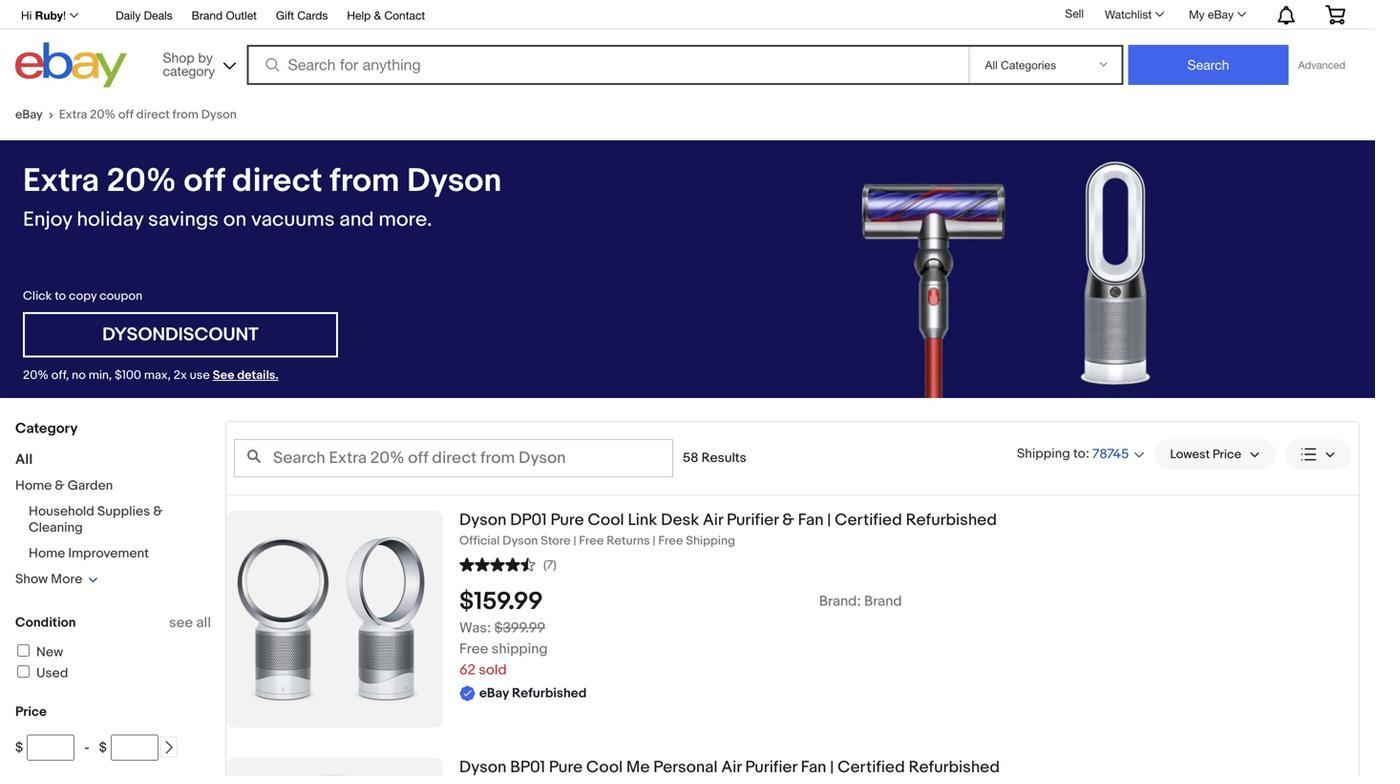 Task type: locate. For each thing, give the bounding box(es) containing it.
0 horizontal spatial price
[[15, 705, 47, 721]]

more
[[51, 572, 82, 588]]

2 vertical spatial 20%
[[23, 368, 49, 383]]

hi ruby !
[[21, 9, 66, 22]]

!
[[63, 9, 66, 22]]

gift cards link
[[276, 6, 328, 27]]

your shopping cart image
[[1325, 5, 1347, 24]]

dyson
[[201, 107, 237, 122], [407, 161, 502, 201], [460, 511, 507, 531], [503, 534, 538, 549]]

direct inside 'extra 20% off direct from dyson enjoy holiday savings on vacuums and more.'
[[232, 161, 323, 201]]

shipping
[[1018, 446, 1071, 462], [686, 534, 736, 549]]

household
[[29, 504, 94, 520]]

dyson dp01 pure cool link desk air purifier & fan | certified refurbished link
[[460, 511, 1360, 531]]

0 horizontal spatial $
[[15, 740, 23, 757]]

sell
[[1066, 7, 1084, 20]]

off inside 'extra 20% off direct from dyson enjoy holiday savings on vacuums and more.'
[[184, 161, 225, 201]]

daily
[[116, 9, 141, 22]]

1 vertical spatial off
[[184, 161, 225, 201]]

used link
[[14, 666, 68, 682]]

4.5 out of 5 stars image
[[460, 556, 536, 573]]

lowest
[[1171, 447, 1211, 462]]

shop by category
[[163, 50, 215, 79]]

(7) link
[[460, 556, 557, 573]]

category
[[163, 63, 215, 79]]

supplies
[[97, 504, 150, 520]]

brand inside 'brand: brand was: $399.99 free shipping 62 sold'
[[865, 593, 903, 610]]

1 horizontal spatial $
[[99, 740, 107, 757]]

shipping
[[492, 641, 548, 658]]

show more button
[[15, 572, 99, 588]]

0 horizontal spatial to
[[55, 289, 66, 304]]

0 vertical spatial 20%
[[90, 107, 116, 122]]

20% right ebay link
[[90, 107, 116, 122]]

1 horizontal spatial price
[[1213, 447, 1242, 462]]

holiday
[[77, 207, 144, 232]]

Enter your search keyword text field
[[234, 440, 674, 478]]

1 vertical spatial to
[[1074, 446, 1086, 462]]

new link
[[14, 645, 63, 661]]

free down cool
[[579, 534, 604, 549]]

1 horizontal spatial brand
[[865, 593, 903, 610]]

from for extra 20% off direct from dyson enjoy holiday savings on vacuums and more.
[[330, 161, 400, 201]]

0 vertical spatial shipping
[[1018, 446, 1071, 462]]

price
[[1213, 447, 1242, 462], [15, 705, 47, 721]]

0 horizontal spatial direct
[[136, 107, 170, 122]]

0 vertical spatial direct
[[136, 107, 170, 122]]

used
[[36, 666, 68, 682]]

0 vertical spatial brand
[[192, 9, 223, 22]]

click to copy coupon
[[23, 289, 143, 304]]

1 horizontal spatial from
[[330, 161, 400, 201]]

was:
[[460, 620, 491, 637]]

1 horizontal spatial refurbished
[[906, 511, 997, 531]]

0 horizontal spatial free
[[460, 641, 489, 658]]

free down desk
[[659, 534, 684, 549]]

brand: brand was: $399.99 free shipping 62 sold
[[460, 593, 903, 679]]

sell link
[[1057, 7, 1093, 20]]

improvement
[[68, 546, 149, 562]]

1 vertical spatial from
[[330, 161, 400, 201]]

ebay
[[1209, 8, 1234, 21], [15, 107, 43, 122], [480, 686, 509, 702]]

0 horizontal spatial ebay
[[15, 107, 43, 122]]

to inside shipping to : 78745
[[1074, 446, 1086, 462]]

purifier
[[727, 511, 779, 531]]

|
[[828, 511, 832, 531], [574, 534, 577, 549], [653, 534, 656, 549]]

0 vertical spatial refurbished
[[906, 511, 997, 531]]

results
[[702, 451, 747, 467]]

home improvement link
[[29, 546, 149, 562]]

0 horizontal spatial brand
[[192, 9, 223, 22]]

all
[[196, 615, 211, 632]]

on
[[223, 207, 247, 232]]

shipping left :
[[1018, 446, 1071, 462]]

deals
[[144, 9, 173, 22]]

free inside 'brand: brand was: $399.99 free shipping 62 sold'
[[460, 641, 489, 658]]

0 horizontal spatial off
[[118, 107, 134, 122]]

price down used link
[[15, 705, 47, 721]]

Search for anything text field
[[250, 47, 965, 83]]

show
[[15, 572, 48, 588]]

0 horizontal spatial from
[[173, 107, 199, 122]]

2 $ from the left
[[99, 740, 107, 757]]

certified
[[835, 511, 903, 531]]

extra 20% off direct from dyson enjoy holiday savings on vacuums and more.
[[23, 161, 502, 232]]

refurbished down shipping
[[512, 686, 587, 702]]

New checkbox
[[17, 645, 30, 657]]

to
[[55, 289, 66, 304], [1074, 446, 1086, 462]]

ruby
[[35, 9, 63, 22]]

dyson down the dp01
[[503, 534, 538, 549]]

to for :
[[1074, 446, 1086, 462]]

off
[[118, 107, 134, 122], [184, 161, 225, 201]]

& right help
[[374, 9, 381, 22]]

dp01
[[510, 511, 547, 531]]

0 vertical spatial from
[[173, 107, 199, 122]]

& right supplies
[[153, 504, 163, 520]]

direct
[[136, 107, 170, 122], [232, 161, 323, 201]]

2 vertical spatial ebay
[[480, 686, 509, 702]]

extra 20% off direct from dyson main content
[[0, 93, 1376, 777]]

& inside dyson dp01 pure cool link desk air purifier & fan | certified refurbished official dyson store | free returns | free shipping
[[783, 511, 795, 531]]

$
[[15, 740, 23, 757], [99, 740, 107, 757]]

help & contact link
[[347, 6, 425, 27]]

1 vertical spatial brand
[[865, 593, 903, 610]]

watchlist
[[1105, 8, 1152, 21]]

free
[[579, 534, 604, 549], [659, 534, 684, 549], [460, 641, 489, 658]]

refurbished up official dyson store | free returns | free shipping text box on the bottom of the page
[[906, 511, 997, 531]]

$ right -
[[99, 740, 107, 757]]

0 vertical spatial off
[[118, 107, 134, 122]]

1 horizontal spatial free
[[579, 534, 604, 549]]

1 vertical spatial price
[[15, 705, 47, 721]]

from down category
[[173, 107, 199, 122]]

direct down category
[[136, 107, 170, 122]]

2 horizontal spatial |
[[828, 511, 832, 531]]

1 vertical spatial extra
[[23, 161, 99, 201]]

None submit
[[1129, 45, 1289, 85]]

home & garden link
[[15, 478, 113, 494]]

20% up holiday
[[107, 161, 176, 201]]

by
[[198, 50, 213, 65]]

1 vertical spatial direct
[[232, 161, 323, 201]]

| right fan
[[828, 511, 832, 531]]

1 horizontal spatial direct
[[232, 161, 323, 201]]

1 horizontal spatial shipping
[[1018, 446, 1071, 462]]

from inside 'extra 20% off direct from dyson enjoy holiday savings on vacuums and more.'
[[330, 161, 400, 201]]

20% inside 'extra 20% off direct from dyson enjoy holiday savings on vacuums and more.'
[[107, 161, 176, 201]]

to left the 78745
[[1074, 446, 1086, 462]]

extra
[[59, 107, 87, 122], [23, 161, 99, 201]]

no
[[72, 368, 86, 383]]

brand left outlet
[[192, 9, 223, 22]]

home down 'all'
[[15, 478, 52, 494]]

20% left off,
[[23, 368, 49, 383]]

1 vertical spatial shipping
[[686, 534, 736, 549]]

free down was:
[[460, 641, 489, 658]]

extra inside 'extra 20% off direct from dyson enjoy holiday savings on vacuums and more.'
[[23, 161, 99, 201]]

sold
[[479, 662, 507, 679]]

& inside account navigation
[[374, 9, 381, 22]]

20% for extra 20% off direct from dyson enjoy holiday savings on vacuums and more.
[[107, 161, 176, 201]]

| right the store
[[574, 534, 577, 549]]

watchlist link
[[1095, 3, 1173, 26]]

shop by category banner
[[11, 0, 1361, 93]]

garden
[[68, 478, 113, 494]]

1 horizontal spatial to
[[1074, 446, 1086, 462]]

see all
[[169, 615, 211, 632]]

1 horizontal spatial off
[[184, 161, 225, 201]]

(7)
[[544, 558, 557, 573]]

ebay refurbished
[[480, 686, 587, 702]]

1 vertical spatial refurbished
[[512, 686, 587, 702]]

dyson up more.
[[407, 161, 502, 201]]

shipping down air
[[686, 534, 736, 549]]

view: list view image
[[1301, 445, 1337, 465]]

all
[[15, 451, 33, 469]]

ebay for ebay refurbished
[[480, 686, 509, 702]]

| down the link
[[653, 534, 656, 549]]

savings
[[148, 207, 219, 232]]

1 horizontal spatial ebay
[[480, 686, 509, 702]]

extra for extra 20% off direct from dyson
[[59, 107, 87, 122]]

0 vertical spatial extra
[[59, 107, 87, 122]]

home up the show more
[[29, 546, 65, 562]]

2 horizontal spatial ebay
[[1209, 8, 1234, 21]]

see
[[213, 368, 235, 383]]

direct up the vacuums at the top of the page
[[232, 161, 323, 201]]

from up and
[[330, 161, 400, 201]]

1 $ from the left
[[15, 740, 23, 757]]

brand
[[192, 9, 223, 22], [865, 593, 903, 610]]

& left fan
[[783, 511, 795, 531]]

pure
[[551, 511, 584, 531]]

gift cards
[[276, 9, 328, 22]]

0 vertical spatial ebay
[[1209, 8, 1234, 21]]

shop by category button
[[154, 43, 240, 84]]

0 horizontal spatial shipping
[[686, 534, 736, 549]]

1 vertical spatial ebay
[[15, 107, 43, 122]]

Official Dyson Store | Free Returns | Free Shipping text field
[[460, 534, 1360, 549]]

price right "lowest"
[[1213, 447, 1242, 462]]

cleaning
[[29, 520, 83, 537]]

ebay link
[[15, 107, 59, 122]]

off,
[[51, 368, 69, 383]]

0 vertical spatial price
[[1213, 447, 1242, 462]]

brand right brand:
[[865, 593, 903, 610]]

0 vertical spatial to
[[55, 289, 66, 304]]

2x
[[174, 368, 187, 383]]

to left copy
[[55, 289, 66, 304]]

1 vertical spatial 20%
[[107, 161, 176, 201]]

$ for maximum value text box
[[99, 740, 107, 757]]

$ left minimum value text box at the left bottom of the page
[[15, 740, 23, 757]]

ebay inside account navigation
[[1209, 8, 1234, 21]]



Task type: describe. For each thing, give the bounding box(es) containing it.
direct for extra 20% off direct from dyson enjoy holiday savings on vacuums and more.
[[232, 161, 323, 201]]

lowest price
[[1171, 447, 1242, 462]]

extra 20% off direct from dyson
[[59, 107, 237, 122]]

my ebay link
[[1179, 3, 1256, 26]]

my
[[1190, 8, 1205, 21]]

58
[[683, 451, 699, 467]]

shop
[[163, 50, 195, 65]]

brand inside account navigation
[[192, 9, 223, 22]]

help
[[347, 9, 371, 22]]

dysondiscount
[[102, 324, 259, 346]]

household supplies & cleaning link
[[29, 504, 163, 537]]

dyson dp01 pure cool link desk air purifier & fan | certified refurbished official dyson store | free returns | free shipping
[[460, 511, 997, 549]]

condition
[[15, 615, 76, 632]]

hi
[[21, 9, 32, 22]]

submit price range image
[[162, 742, 176, 755]]

advanced link
[[1289, 46, 1356, 84]]

$100
[[115, 368, 141, 383]]

shipping inside shipping to : 78745
[[1018, 446, 1071, 462]]

min,
[[89, 368, 112, 383]]

to for copy
[[55, 289, 66, 304]]

& up household
[[55, 478, 65, 494]]

store
[[541, 534, 571, 549]]

account navigation
[[11, 0, 1361, 30]]

lowest price button
[[1156, 440, 1277, 470]]

enjoy
[[23, 207, 72, 232]]

use
[[190, 368, 210, 383]]

Maximum Value text field
[[111, 735, 158, 762]]

vacuums
[[251, 207, 335, 232]]

shipping inside dyson dp01 pure cool link desk air purifier & fan | certified refurbished official dyson store | free returns | free shipping
[[686, 534, 736, 549]]

58 results
[[683, 451, 747, 467]]

and
[[340, 207, 374, 232]]

fan
[[798, 511, 824, 531]]

contact
[[385, 9, 425, 22]]

off for extra 20% off direct from dyson enjoy holiday savings on vacuums and more.
[[184, 161, 225, 201]]

dyson dp01 pure cool link desk air purifier & fan | certified refurbished image
[[226, 511, 443, 728]]

extra for extra 20% off direct from dyson enjoy holiday savings on vacuums and more.
[[23, 161, 99, 201]]

brand outlet
[[192, 9, 257, 22]]

ebay for ebay link
[[15, 107, 43, 122]]

20% for extra 20% off direct from dyson
[[90, 107, 116, 122]]

home & garden household supplies & cleaning home improvement
[[15, 478, 163, 562]]

-
[[84, 740, 89, 757]]

dyson bp01 pure cool me personal air purifier fan | certified refurbished image
[[226, 759, 443, 777]]

advanced
[[1299, 59, 1346, 71]]

2 horizontal spatial free
[[659, 534, 684, 549]]

20% off, no min, $100 max, 2x use see details.
[[23, 368, 279, 383]]

returns
[[607, 534, 650, 549]]

link
[[628, 511, 658, 531]]

new
[[36, 645, 63, 661]]

$ for minimum value text box at the left bottom of the page
[[15, 740, 23, 757]]

click
[[23, 289, 52, 304]]

desk
[[661, 511, 700, 531]]

copy
[[69, 289, 97, 304]]

78745
[[1093, 447, 1130, 463]]

0 horizontal spatial refurbished
[[512, 686, 587, 702]]

official
[[460, 534, 500, 549]]

more.
[[379, 207, 432, 232]]

show more
[[15, 572, 82, 588]]

dysondiscount button
[[23, 312, 338, 358]]

daily deals link
[[116, 6, 173, 27]]

air
[[703, 511, 723, 531]]

details.
[[237, 368, 279, 383]]

Minimum Value text field
[[27, 735, 75, 762]]

daily deals
[[116, 9, 173, 22]]

coupon
[[99, 289, 143, 304]]

refurbished inside dyson dp01 pure cool link desk air purifier & fan | certified refurbished official dyson store | free returns | free shipping
[[906, 511, 997, 531]]

dyson down category
[[201, 107, 237, 122]]

$399.99
[[495, 620, 546, 637]]

from for extra 20% off direct from dyson
[[173, 107, 199, 122]]

gift
[[276, 9, 294, 22]]

see all button
[[169, 615, 211, 632]]

direct for extra 20% off direct from dyson
[[136, 107, 170, 122]]

none submit inside shop by category banner
[[1129, 45, 1289, 85]]

category
[[15, 420, 78, 438]]

0 horizontal spatial |
[[574, 534, 577, 549]]

max,
[[144, 368, 171, 383]]

cool
[[588, 511, 625, 531]]

$159.99
[[460, 587, 543, 617]]

0 vertical spatial home
[[15, 478, 52, 494]]

off for extra 20% off direct from dyson
[[118, 107, 134, 122]]

brand:
[[820, 593, 862, 610]]

brand outlet link
[[192, 6, 257, 27]]

1 horizontal spatial |
[[653, 534, 656, 549]]

cards
[[298, 9, 328, 22]]

62
[[460, 662, 476, 679]]

1 vertical spatial home
[[29, 546, 65, 562]]

dyson inside 'extra 20% off direct from dyson enjoy holiday savings on vacuums and more.'
[[407, 161, 502, 201]]

Used checkbox
[[17, 666, 30, 678]]

dyson up official
[[460, 511, 507, 531]]

price inside dropdown button
[[1213, 447, 1242, 462]]

help & contact
[[347, 9, 425, 22]]

my ebay
[[1190, 8, 1234, 21]]

shipping to : 78745
[[1018, 446, 1130, 463]]



Task type: vqa. For each thing, say whether or not it's contained in the screenshot.
top 20%
yes



